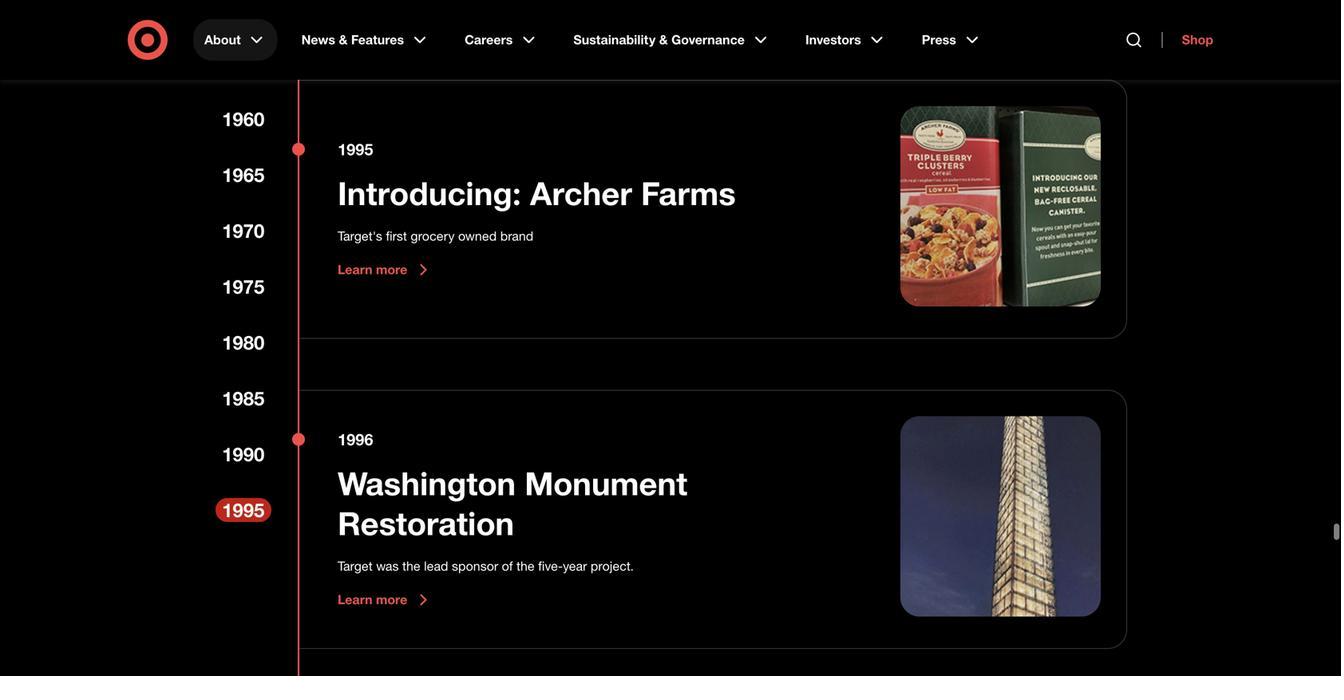 Task type: vqa. For each thing, say whether or not it's contained in the screenshot.
bruce dayton passed away at age 97.
no



Task type: describe. For each thing, give the bounding box(es) containing it.
1980 link
[[216, 331, 272, 355]]

washington
[[338, 464, 516, 503]]

shop link
[[1163, 32, 1214, 48]]

five-
[[538, 559, 563, 574]]

learn for washington monument restoration
[[338, 592, 373, 608]]

1990
[[222, 443, 265, 466]]

1975
[[222, 275, 265, 298]]

farms
[[641, 174, 736, 213]]

target's
[[338, 229, 383, 244]]

of
[[502, 559, 513, 574]]

1970 link
[[216, 219, 272, 243]]

2 the from the left
[[517, 559, 535, 574]]

restoration
[[338, 504, 514, 543]]

a tall building with many windows image
[[901, 417, 1101, 617]]

learn more for introducing: archer farms
[[338, 262, 408, 278]]

news
[[302, 32, 335, 48]]

sponsor
[[452, 559, 499, 574]]

first
[[386, 229, 407, 244]]

investors
[[806, 32, 862, 48]]

brand
[[501, 229, 534, 244]]

1960
[[222, 107, 265, 131]]

news & features
[[302, 32, 404, 48]]

lead
[[424, 559, 449, 574]]

target's first grocery owned brand
[[338, 229, 534, 244]]

news & features link
[[290, 19, 441, 61]]

more for introducing: archer farms
[[376, 262, 408, 278]]

1990 link
[[216, 442, 272, 466]]

1996
[[338, 430, 373, 449]]

careers link
[[454, 19, 550, 61]]

was
[[376, 559, 399, 574]]

sustainability & governance link
[[563, 19, 782, 61]]

washington monument restoration
[[338, 464, 688, 543]]

features
[[351, 32, 404, 48]]

learn for introducing: archer farms
[[338, 262, 373, 278]]

about link
[[193, 19, 278, 61]]

target
[[338, 559, 373, 574]]

year
[[563, 559, 587, 574]]

more for washington monument restoration
[[376, 592, 408, 608]]

press
[[922, 32, 957, 48]]

1995 link
[[216, 498, 272, 522]]

learn more for washington monument restoration
[[338, 592, 408, 608]]

learn more button for introducing: archer farms
[[338, 261, 433, 280]]

1960 link
[[216, 107, 272, 131]]



Task type: locate. For each thing, give the bounding box(es) containing it.
0 vertical spatial learn more
[[338, 262, 408, 278]]

1 learn more button from the top
[[338, 261, 433, 280]]

0 vertical spatial more
[[376, 262, 408, 278]]

1995
[[338, 140, 373, 159], [222, 499, 265, 522]]

the
[[403, 559, 421, 574], [517, 559, 535, 574]]

learn more
[[338, 262, 408, 278], [338, 592, 408, 608]]

grocery
[[411, 229, 455, 244]]

learn more button
[[338, 261, 433, 280], [338, 591, 433, 610]]

careers
[[465, 32, 513, 48]]

1 more from the top
[[376, 262, 408, 278]]

2 learn from the top
[[338, 592, 373, 608]]

1965 link
[[216, 163, 272, 187]]

0 horizontal spatial the
[[403, 559, 421, 574]]

introducing: archer farms button
[[338, 174, 736, 213]]

press link
[[911, 19, 994, 61]]

learn down target
[[338, 592, 373, 608]]

shop
[[1183, 32, 1214, 48]]

more down was
[[376, 592, 408, 608]]

2 & from the left
[[660, 32, 668, 48]]

learn down target's
[[338, 262, 373, 278]]

2 more from the top
[[376, 592, 408, 608]]

1 vertical spatial 1995
[[222, 499, 265, 522]]

2 learn more from the top
[[338, 592, 408, 608]]

1 learn from the top
[[338, 262, 373, 278]]

0 horizontal spatial &
[[339, 32, 348, 48]]

about
[[204, 32, 241, 48]]

1 the from the left
[[403, 559, 421, 574]]

0 vertical spatial 1995
[[338, 140, 373, 159]]

1 vertical spatial learn
[[338, 592, 373, 608]]

& left governance
[[660, 32, 668, 48]]

learn more down target's
[[338, 262, 408, 278]]

1970
[[222, 219, 265, 242]]

learn more down was
[[338, 592, 408, 608]]

& for features
[[339, 32, 348, 48]]

1995 inside 'link'
[[222, 499, 265, 522]]

1965
[[222, 163, 265, 186]]

& for governance
[[660, 32, 668, 48]]

0 vertical spatial learn more button
[[338, 261, 433, 280]]

1 vertical spatial learn more button
[[338, 591, 433, 610]]

1 horizontal spatial 1995
[[338, 140, 373, 159]]

owned
[[458, 229, 497, 244]]

&
[[339, 32, 348, 48], [660, 32, 668, 48]]

0 horizontal spatial 1995
[[222, 499, 265, 522]]

1985
[[222, 387, 265, 410]]

1 learn more from the top
[[338, 262, 408, 278]]

1980
[[222, 331, 265, 354]]

target was the lead sponsor of the five-year project.
[[338, 559, 634, 574]]

1 & from the left
[[339, 32, 348, 48]]

1 horizontal spatial &
[[660, 32, 668, 48]]

& right 'news'
[[339, 32, 348, 48]]

1 horizontal spatial the
[[517, 559, 535, 574]]

archer
[[530, 174, 633, 213]]

1975 link
[[216, 275, 272, 299]]

1985 link
[[216, 387, 272, 411]]

sustainability
[[574, 32, 656, 48]]

the right of
[[517, 559, 535, 574]]

1 vertical spatial more
[[376, 592, 408, 608]]

1 vertical spatial learn more
[[338, 592, 408, 608]]

monument
[[525, 464, 688, 503]]

project.
[[591, 559, 634, 574]]

introducing:
[[338, 174, 522, 213]]

more down first
[[376, 262, 408, 278]]

2 learn more button from the top
[[338, 591, 433, 610]]

learn more button down first
[[338, 261, 433, 280]]

washington monument restoration button
[[338, 464, 863, 544]]

the right was
[[403, 559, 421, 574]]

learn more button down was
[[338, 591, 433, 610]]

investors link
[[795, 19, 898, 61]]

sustainability & governance
[[574, 32, 745, 48]]

0 vertical spatial learn
[[338, 262, 373, 278]]

learn
[[338, 262, 373, 278], [338, 592, 373, 608]]

more
[[376, 262, 408, 278], [376, 592, 408, 608]]

graphical user interface image
[[901, 106, 1101, 307]]

governance
[[672, 32, 745, 48]]

learn more button for washington monument restoration
[[338, 591, 433, 610]]

introducing: archer farms
[[338, 174, 736, 213]]



